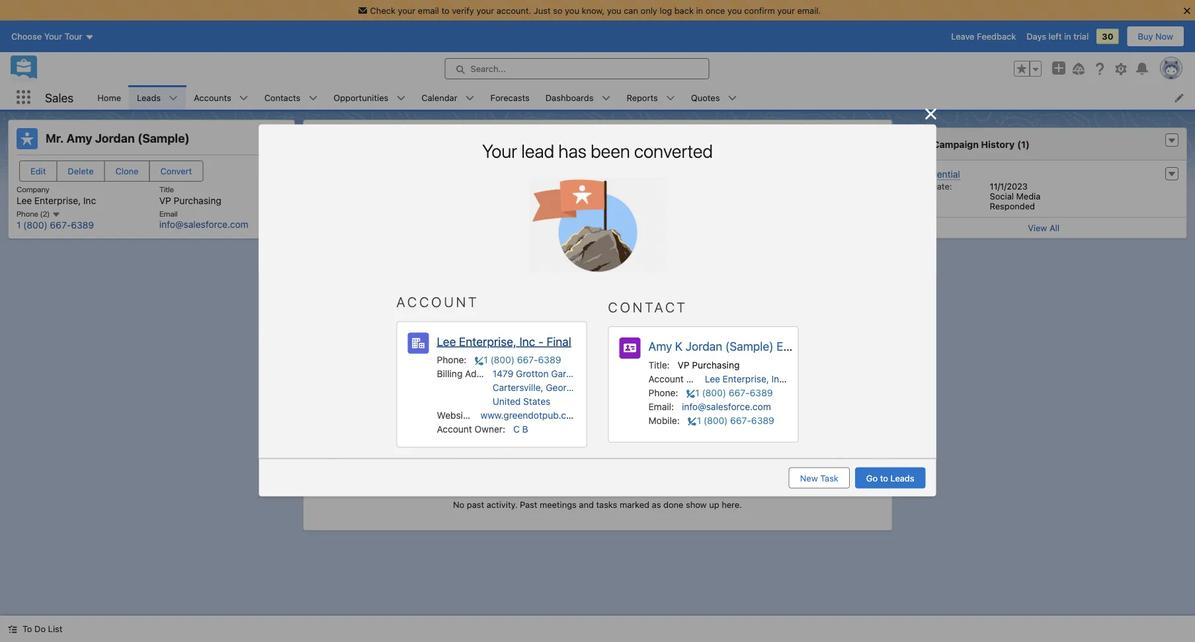 Task type: describe. For each thing, give the bounding box(es) containing it.
1 (800) 667-6389 link
[[17, 220, 94, 231]]

email for email info@salesforce.com
[[159, 209, 178, 218]]

nurture your leads and identify opportunities. identify pain points that you can solve for this lead determine the likelihood of this lead converting if this lead is qualified, convert it to an opportunity ensure that marketing and sales work together to develop your lead qualifying process
[[595, 208, 868, 284]]

done
[[664, 500, 684, 510]]

enterprise, inside the company lee enterprise, inc
[[34, 195, 81, 206]]

confirm
[[744, 5, 775, 15]]

lead down ensure
[[611, 274, 628, 284]]

convert
[[705, 247, 736, 258]]

check
[[370, 5, 396, 15]]

lee enterprise, inc - final
[[437, 335, 571, 349]]

0 vertical spatial and
[[676, 208, 692, 218]]

your right verify
[[477, 5, 494, 15]]

(sample) for demo platform widgets (sample)
[[470, 449, 508, 460]]

event
[[578, 355, 600, 365]]

as
[[652, 500, 661, 510]]

all left 'types'
[[820, 377, 830, 387]]

sales inside nurture your leads and identify opportunities. identify pain points that you can solve for this lead determine the likelihood of this lead converting if this lead is qualified, convert it to an opportunity ensure that marketing and sales work together to develop your lead qualifying process
[[721, 260, 743, 271]]

jordan for amy
[[95, 131, 135, 146]]

1 horizontal spatial purchasing
[[692, 360, 740, 371]]

0 horizontal spatial info@salesforce.com
[[159, 219, 248, 230]]

path options list box
[[341, 126, 884, 147]]

dashboards link
[[538, 85, 602, 110]]

jordan for k
[[686, 340, 723, 354]]

campaign history element
[[900, 128, 1187, 239]]

lead left 'is'
[[636, 247, 653, 258]]

17
[[853, 452, 861, 462]]

&
[[378, 426, 385, 435]]

clone button
[[104, 161, 150, 182]]

2 horizontal spatial and
[[703, 260, 719, 271]]

new inside button
[[558, 355, 576, 365]]

b
[[522, 424, 528, 435]]

0 vertical spatial click to dial disabled image
[[475, 354, 561, 367]]

1 horizontal spatial inc
[[520, 335, 535, 349]]

your
[[482, 140, 517, 162]]

likelihood
[[671, 234, 710, 245]]

marketing
[[660, 260, 701, 271]]

c b
[[513, 424, 528, 435]]

2 vertical spatial click to dial disabled image
[[688, 414, 775, 428]]

activities
[[776, 377, 812, 387]]

account owner
[[437, 424, 503, 435]]

1 • from the left
[[757, 377, 761, 387]]

0 vertical spatial sales
[[45, 90, 74, 105]]

leads inside list item
[[137, 93, 161, 103]]

info@salesforce.com link for lee
[[682, 402, 771, 412]]

platform
[[393, 449, 429, 460]]

(800)
[[23, 220, 47, 231]]

lead down solve
[[741, 234, 758, 245]]

forecasts
[[491, 93, 530, 103]]

if
[[611, 247, 616, 258]]

points
[[664, 221, 689, 231]]

quotes link
[[683, 85, 728, 110]]

buy
[[1138, 31, 1153, 41]]

0 vertical spatial phone
[[437, 355, 464, 366]]

opportunity
[[769, 247, 816, 258]]

(sample) for mr. amy jordan (sample)
[[138, 131, 190, 146]]

to down the opportunity
[[805, 260, 813, 271]]

c b link
[[513, 424, 528, 435]]

accounts
[[194, 93, 231, 103]]

title for title vp purchasing
[[159, 185, 174, 194]]

email
[[418, 5, 439, 15]]

account.
[[497, 5, 531, 15]]

widgets
[[432, 449, 467, 460]]

0 horizontal spatial new task button
[[420, 349, 502, 370]]

convert
[[160, 166, 192, 176]]

1 horizontal spatial in
[[1064, 31, 1071, 41]]

upcoming
[[333, 426, 376, 435]]

30
[[1102, 31, 1114, 41]]

esq.
[[777, 340, 799, 354]]

2 vertical spatial and
[[579, 500, 594, 510]]

feedback
[[977, 31, 1016, 41]]

search... button
[[445, 58, 709, 79]]

0 vertical spatial lee enterprise, inc - final link
[[437, 335, 571, 349]]

leads link
[[129, 85, 169, 110]]

your left email
[[398, 5, 416, 15]]

calendar link
[[414, 85, 465, 110]]

leave feedback
[[951, 31, 1016, 41]]

been
[[591, 140, 630, 162]]

lead convert celebration image
[[529, 178, 666, 273]]

start date:
[[909, 182, 952, 192]]

activity.
[[487, 500, 518, 510]]

left
[[1049, 31, 1062, 41]]

quotes
[[691, 93, 720, 103]]

1 vertical spatial click to dial disabled image
[[686, 386, 773, 400]]

0 vertical spatial task
[[473, 355, 491, 365]]

identify
[[611, 221, 642, 231]]

k
[[675, 340, 683, 354]]

do
[[34, 625, 46, 635]]

0 horizontal spatial new
[[453, 355, 470, 365]]

list
[[48, 625, 62, 635]]

here.
[[722, 500, 742, 510]]

account for account
[[397, 294, 479, 311]]

cartersville,
[[493, 383, 543, 394]]

you right the know,
[[607, 5, 622, 15]]

1 vertical spatial lee
[[437, 335, 456, 349]]

now
[[1156, 31, 1173, 41]]

an
[[757, 247, 766, 258]]

0 horizontal spatial that
[[641, 260, 658, 271]]

mr. amy jordan (sample)
[[46, 131, 190, 146]]

can inside nurture your leads and identify opportunities. identify pain points that you can solve for this lead determine the likelihood of this lead converting if this lead is qualified, convert it to an opportunity ensure that marketing and sales work together to develop your lead qualifying process
[[727, 221, 742, 231]]

11/1/2023
[[990, 182, 1028, 192]]

your left email.
[[777, 5, 795, 15]]

calendar list item
[[414, 85, 483, 110]]

show
[[686, 500, 707, 510]]

1 horizontal spatial phone
[[649, 388, 676, 399]]

to right "it"
[[746, 247, 754, 258]]

1 vertical spatial amy
[[649, 340, 672, 354]]

1479 grotton gardens cartersville, georgia 30121 united states
[[493, 369, 607, 407]]

website
[[437, 410, 471, 421]]

view all link
[[901, 217, 1187, 238]]

0 horizontal spatial -
[[538, 335, 544, 349]]

contacts list item
[[256, 85, 326, 110]]

leads inside button
[[891, 474, 915, 484]]

qualifying
[[631, 274, 670, 284]]

owner
[[475, 424, 503, 435]]

vp inside title vp purchasing
[[159, 195, 171, 206]]

leads list item
[[129, 85, 186, 110]]

0 horizontal spatial for
[[640, 184, 653, 194]]

0 horizontal spatial can
[[624, 5, 638, 15]]

success
[[656, 184, 694, 194]]

task image
[[325, 449, 341, 465]]

1 horizontal spatial -
[[787, 374, 791, 385]]

purchasing inside title vp purchasing
[[174, 195, 221, 206]]

contacts
[[264, 93, 301, 103]]

gardens
[[551, 369, 587, 380]]

together
[[768, 260, 803, 271]]

amy k jordan (sample) esq.
[[649, 340, 799, 354]]

dashboards list item
[[538, 85, 619, 110]]

0 vertical spatial in
[[696, 5, 703, 15]]

georgia
[[546, 383, 579, 394]]

(1)
[[1017, 139, 1030, 150]]

no
[[453, 500, 465, 510]]

0 vertical spatial new task
[[453, 355, 491, 365]]

lead up converting
[[799, 221, 817, 231]]

quotes list item
[[683, 85, 745, 110]]

1479
[[493, 369, 514, 380]]

you inside nurture your leads and identify opportunities. identify pain points that you can solve for this lead determine the likelihood of this lead converting if this lead is qualified, convert it to an opportunity ensure that marketing and sales work together to develop your lead qualifying process
[[710, 221, 725, 231]]

time
[[737, 377, 755, 387]]

billing
[[437, 369, 463, 380]]

grotton
[[516, 369, 549, 380]]



Task type: vqa. For each thing, say whether or not it's contained in the screenshot.
JORDAN for K
yes



Task type: locate. For each thing, give the bounding box(es) containing it.
1 vertical spatial can
[[727, 221, 742, 231]]

1 vertical spatial new task
[[800, 474, 839, 484]]

mr.
[[46, 131, 64, 146]]

for up converting
[[768, 221, 780, 231]]

phone up mobile
[[649, 388, 676, 399]]

overdue
[[387, 426, 423, 435]]

can
[[624, 5, 638, 15], [727, 221, 742, 231]]

title down convert
[[159, 185, 174, 194]]

1 horizontal spatial edit
[[571, 185, 587, 194]]

in right back
[[696, 5, 703, 15]]

2 vertical spatial lee
[[705, 374, 720, 385]]

info@salesforce.com down account name lee enterprise, inc - final
[[682, 402, 771, 412]]

search...
[[471, 64, 506, 74]]

lead left has
[[521, 140, 555, 162]]

1 horizontal spatial sales
[[721, 260, 743, 271]]

0 vertical spatial that
[[692, 221, 708, 231]]

info@salesforce.com link down account name lee enterprise, inc - final
[[682, 402, 771, 412]]

1 horizontal spatial final
[[794, 374, 814, 385]]

all right view
[[1050, 223, 1060, 233]]

new up billing address
[[453, 355, 470, 365]]

solve
[[745, 221, 766, 231]]

united
[[493, 397, 521, 407]]

can left solve
[[727, 221, 742, 231]]

email up mobile
[[649, 402, 671, 412]]

info@salesforce.com link down title vp purchasing
[[159, 219, 248, 230]]

2 vertical spatial inc
[[772, 374, 784, 385]]

leads right 'go'
[[891, 474, 915, 484]]

1 vertical spatial -
[[787, 374, 791, 385]]

new task down oct
[[800, 474, 839, 484]]

title inside title vp purchasing
[[159, 185, 174, 194]]

edit inside edit button
[[30, 166, 46, 176]]

info@salesforce.com link for purchasing
[[159, 219, 248, 230]]

1 vertical spatial this
[[723, 234, 738, 245]]

you right so
[[565, 5, 579, 15]]

account for account owner
[[437, 424, 472, 435]]

this up converting
[[782, 221, 797, 231]]

for inside nurture your leads and identify opportunities. identify pain points that you can solve for this lead determine the likelihood of this lead converting if this lead is qualified, convert it to an opportunity ensure that marketing and sales work together to develop your lead qualifying process
[[768, 221, 780, 231]]

0 vertical spatial lee
[[17, 195, 32, 206]]

title for title
[[649, 360, 667, 371]]

edit
[[30, 166, 46, 176], [571, 185, 587, 194]]

2 horizontal spatial this
[[782, 221, 797, 231]]

converted
[[634, 140, 713, 162]]

1 horizontal spatial lee enterprise, inc - final link
[[705, 374, 814, 385]]

1 horizontal spatial this
[[723, 234, 738, 245]]

inc up grotton at the left bottom of the page
[[520, 335, 535, 349]]

final up new event button
[[547, 335, 571, 349]]

delete
[[68, 166, 94, 176]]

click to dial disabled image
[[475, 354, 561, 367], [686, 386, 773, 400], [688, 414, 775, 428]]

enterprise, up 1 (800) 667-6389 link
[[34, 195, 81, 206]]

text default image
[[1168, 136, 1177, 146]]

home
[[97, 93, 121, 103]]

1 vertical spatial leads
[[891, 474, 915, 484]]

0 horizontal spatial inc
[[83, 195, 96, 206]]

vp down convert button
[[159, 195, 171, 206]]

final down esq.
[[794, 374, 814, 385]]

this right of
[[723, 234, 738, 245]]

phone up billing
[[437, 355, 464, 366]]

1 vertical spatial email
[[649, 402, 671, 412]]

• right time
[[757, 377, 761, 387]]

social
[[990, 192, 1014, 201]]

•
[[757, 377, 761, 387], [814, 377, 818, 387]]

account down the "website"
[[437, 424, 472, 435]]

and up points
[[676, 208, 692, 218]]

refresh button
[[758, 395, 790, 417]]

leave feedback link
[[951, 31, 1016, 41]]

opportunities
[[334, 93, 388, 103]]

leads
[[651, 208, 673, 218]]

email down title vp purchasing
[[159, 209, 178, 218]]

delete button
[[56, 161, 105, 182]]

name
[[686, 374, 711, 385]]

lead image
[[17, 128, 38, 149]]

past
[[467, 500, 484, 510]]

demo
[[366, 449, 391, 460]]

for left 'success'
[[640, 184, 653, 194]]

1 vertical spatial (sample)
[[726, 340, 774, 354]]

0 horizontal spatial final
[[547, 335, 571, 349]]

email for email
[[649, 402, 671, 412]]

2 horizontal spatial (sample)
[[726, 340, 774, 354]]

1 vertical spatial info@salesforce.com
[[682, 402, 771, 412]]

new left 'go'
[[800, 474, 818, 484]]

0 horizontal spatial (sample)
[[138, 131, 190, 146]]

purchasing up filters:
[[692, 360, 740, 371]]

text default image
[[8, 625, 17, 635]]

1 horizontal spatial •
[[814, 377, 818, 387]]

go to leads
[[866, 474, 915, 484]]

1 horizontal spatial task
[[820, 474, 839, 484]]

0 horizontal spatial sales
[[45, 90, 74, 105]]

2 vertical spatial account
[[437, 424, 472, 435]]

new up gardens
[[558, 355, 576, 365]]

(sample) down owner
[[470, 449, 508, 460]]

this right the if
[[619, 247, 634, 258]]

1 vertical spatial info@salesforce.com link
[[682, 402, 771, 412]]

1 horizontal spatial new task button
[[789, 468, 850, 489]]

accounts link
[[186, 85, 239, 110]]

667-
[[50, 220, 71, 231]]

enterprise, up address
[[459, 335, 517, 349]]

new event
[[558, 355, 600, 365]]

1 horizontal spatial that
[[692, 221, 708, 231]]

forecasts link
[[483, 85, 538, 110]]

and left tasks
[[579, 500, 594, 510]]

and down convert
[[703, 260, 719, 271]]

calendar
[[422, 93, 457, 103]]

1 vertical spatial phone
[[649, 388, 676, 399]]

0 horizontal spatial jordan
[[95, 131, 135, 146]]

lee down vp purchasing
[[705, 374, 720, 385]]

address
[[465, 369, 500, 380]]

2 vertical spatial (sample)
[[470, 449, 508, 460]]

know,
[[582, 5, 605, 15]]

to inside go to leads button
[[880, 474, 888, 484]]

0 horizontal spatial new task
[[453, 355, 491, 365]]

0 vertical spatial account
[[397, 294, 479, 311]]

2 horizontal spatial new
[[800, 474, 818, 484]]

email.
[[797, 5, 821, 15]]

can left 'only'
[[624, 5, 638, 15]]

contact
[[608, 299, 688, 316]]

up
[[709, 500, 719, 510]]

0 horizontal spatial in
[[696, 5, 703, 15]]

title vp purchasing
[[159, 185, 221, 206]]

1 vertical spatial account
[[649, 374, 684, 385]]

lee right account image
[[437, 335, 456, 349]]

0 horizontal spatial info@salesforce.com link
[[159, 219, 248, 230]]

1 vertical spatial for
[[768, 221, 780, 231]]

0 vertical spatial vp
[[159, 195, 171, 206]]

leave
[[951, 31, 975, 41]]

verify
[[452, 5, 474, 15]]

vp down k at right
[[678, 360, 690, 371]]

all left time
[[725, 377, 735, 387]]

inc up 6389
[[83, 195, 96, 206]]

0 vertical spatial info@salesforce.com link
[[159, 219, 248, 230]]

0 horizontal spatial amy
[[66, 131, 92, 146]]

inc inside the company lee enterprise, inc
[[83, 195, 96, 206]]

1 vertical spatial final
[[794, 374, 814, 385]]

to right email
[[442, 5, 450, 15]]

1 horizontal spatial for
[[768, 221, 780, 231]]

sales down "it"
[[721, 260, 743, 271]]

to do list
[[22, 625, 62, 635]]

2 vertical spatial enterprise,
[[723, 374, 769, 385]]

1 horizontal spatial (sample)
[[470, 449, 508, 460]]

to right 'go'
[[880, 474, 888, 484]]

responded
[[990, 201, 1035, 211]]

that up qualifying
[[641, 260, 658, 271]]

jordan up vp purchasing
[[686, 340, 723, 354]]

nurture
[[595, 208, 627, 218]]

0 horizontal spatial this
[[619, 247, 634, 258]]

1 horizontal spatial leads
[[891, 474, 915, 484]]

www.greendotpub.com
[[481, 410, 580, 421]]

c
[[513, 424, 520, 435]]

once
[[706, 5, 725, 15]]

www.greendotpub.com link
[[481, 410, 580, 421]]

days
[[1027, 31, 1046, 41]]

list containing home
[[89, 85, 1195, 110]]

it
[[738, 247, 744, 258]]

0 vertical spatial inc
[[83, 195, 96, 206]]

title left vp purchasing
[[649, 360, 667, 371]]

enterprise,
[[34, 195, 81, 206], [459, 335, 517, 349], [723, 374, 769, 385]]

presidential link
[[910, 169, 960, 180]]

1
[[17, 220, 21, 231]]

enterprise, right filters:
[[723, 374, 769, 385]]

upcoming & overdue
[[333, 426, 423, 435]]

process
[[673, 274, 705, 284]]

amy
[[66, 131, 92, 146], [649, 340, 672, 354]]

account image
[[408, 333, 429, 354]]

convert button
[[149, 161, 203, 182]]

edit left guidance
[[571, 185, 587, 194]]

account
[[397, 294, 479, 311], [649, 374, 684, 385], [437, 424, 472, 435]]

has
[[559, 140, 587, 162]]

(sample) for amy k jordan (sample) esq.
[[726, 340, 774, 354]]

edit button
[[19, 161, 57, 182]]

new event button
[[525, 349, 612, 370]]

1 horizontal spatial info@salesforce.com
[[682, 402, 771, 412]]

oct 17
[[836, 452, 861, 462]]

your right develop
[[850, 260, 868, 271]]

demo platform widgets (sample)
[[366, 449, 508, 460]]

converting
[[760, 234, 804, 245]]

(sample)
[[138, 131, 190, 146], [726, 340, 774, 354], [470, 449, 508, 460]]

task down oct
[[820, 474, 839, 484]]

all inside the campaign history element
[[1050, 223, 1060, 233]]

lee inside the company lee enterprise, inc
[[17, 195, 32, 206]]

1 vertical spatial edit
[[571, 185, 587, 194]]

refresh
[[759, 401, 789, 411]]

0 vertical spatial info@salesforce.com
[[159, 219, 248, 230]]

guidance
[[595, 184, 638, 194]]

task up address
[[473, 355, 491, 365]]

pain
[[644, 221, 661, 231]]

inc up refresh button
[[772, 374, 784, 385]]

account left name
[[649, 374, 684, 385]]

email inside email info@salesforce.com
[[159, 209, 178, 218]]

0 vertical spatial for
[[640, 184, 653, 194]]

details link
[[383, 316, 411, 342]]

0 horizontal spatial email
[[159, 209, 178, 218]]

(sample) up convert
[[138, 131, 190, 146]]

0 horizontal spatial task
[[473, 355, 491, 365]]

1 vertical spatial that
[[641, 260, 658, 271]]

6389
[[71, 220, 94, 231]]

0 vertical spatial (sample)
[[138, 131, 190, 146]]

amy right mr.
[[66, 131, 92, 146]]

lee down company
[[17, 195, 32, 206]]

1 vertical spatial enterprise,
[[459, 335, 517, 349]]

1 vertical spatial jordan
[[686, 340, 723, 354]]

reports list item
[[619, 85, 683, 110]]

1 horizontal spatial new
[[558, 355, 576, 365]]

purchasing up email info@salesforce.com
[[174, 195, 221, 206]]

opportunities link
[[326, 85, 396, 110]]

meetings
[[540, 500, 577, 510]]

1 horizontal spatial new task
[[800, 474, 839, 484]]

1 horizontal spatial can
[[727, 221, 742, 231]]

1 vertical spatial sales
[[721, 260, 743, 271]]

leads right home "link"
[[137, 93, 161, 103]]

- up new event button
[[538, 335, 544, 349]]

company lee enterprise, inc
[[17, 185, 96, 206]]

that
[[692, 221, 708, 231], [641, 260, 658, 271]]

sales up mr.
[[45, 90, 74, 105]]

for
[[640, 184, 653, 194], [768, 221, 780, 231]]

(sample) up time
[[726, 340, 774, 354]]

you up of
[[710, 221, 725, 231]]

clone
[[115, 166, 139, 176]]

view
[[1028, 223, 1047, 233]]

edit up company
[[30, 166, 46, 176]]

0 horizontal spatial leads
[[137, 93, 161, 103]]

0 horizontal spatial enterprise,
[[34, 195, 81, 206]]

amy k jordan (sample) esq. link
[[649, 340, 799, 354]]

2 vertical spatial this
[[619, 247, 634, 258]]

vp purchasing
[[678, 360, 740, 371]]

account for account name lee enterprise, inc - final
[[649, 374, 684, 385]]

• right activities at the right of page
[[814, 377, 818, 387]]

states
[[523, 397, 551, 407]]

2 horizontal spatial enterprise,
[[723, 374, 769, 385]]

1 horizontal spatial vp
[[678, 360, 690, 371]]

date:
[[931, 182, 952, 192]]

1 vertical spatial and
[[703, 260, 719, 271]]

0 vertical spatial leads
[[137, 93, 161, 103]]

new task up billing address
[[453, 355, 491, 365]]

amy left k at right
[[649, 340, 672, 354]]

0 vertical spatial email
[[159, 209, 178, 218]]

work
[[745, 260, 765, 271]]

opportunities list item
[[326, 85, 414, 110]]

0 vertical spatial final
[[547, 335, 571, 349]]

account up account image
[[397, 294, 479, 311]]

2 • from the left
[[814, 377, 818, 387]]

0 vertical spatial -
[[538, 335, 544, 349]]

1 vertical spatial vp
[[678, 360, 690, 371]]

1 vertical spatial new task button
[[789, 468, 850, 489]]

your up the identify
[[629, 208, 648, 218]]

you right once
[[728, 5, 742, 15]]

purchasing
[[174, 195, 221, 206], [692, 360, 740, 371]]

lee enterprise, inc - final link up refresh
[[705, 374, 814, 385]]

vp
[[159, 195, 171, 206], [678, 360, 690, 371]]

reports link
[[619, 85, 666, 110]]

to do list button
[[0, 617, 70, 643]]

check your email to verify your account. just so you know, you can only log back in once you confirm your email.
[[370, 5, 821, 15]]

info@salesforce.com down title vp purchasing
[[159, 219, 248, 230]]

- up refresh button
[[787, 374, 791, 385]]

1 horizontal spatial jordan
[[686, 340, 723, 354]]

lee enterprise, inc - final link up 1479
[[437, 335, 571, 349]]

contact image
[[619, 338, 641, 359]]

accounts list item
[[186, 85, 256, 110]]

1 vertical spatial in
[[1064, 31, 1071, 41]]

in right left
[[1064, 31, 1071, 41]]

presidential
[[910, 169, 960, 180]]

all right time
[[763, 377, 773, 387]]

0 horizontal spatial lee enterprise, inc - final link
[[437, 335, 571, 349]]

no past activity. past meetings and tasks marked as done show up here.
[[453, 500, 742, 510]]

new task
[[453, 355, 491, 365], [800, 474, 839, 484]]

filters:
[[695, 377, 722, 387]]

go
[[866, 474, 878, 484]]

list
[[89, 85, 1195, 110]]

1 horizontal spatial amy
[[649, 340, 672, 354]]

0 vertical spatial can
[[624, 5, 638, 15]]

log
[[660, 5, 672, 15]]

jordan up clone button
[[95, 131, 135, 146]]

0 vertical spatial amy
[[66, 131, 92, 146]]

jordan
[[95, 131, 135, 146], [686, 340, 723, 354]]

0 vertical spatial new task button
[[420, 349, 502, 370]]

group
[[1014, 61, 1042, 77]]

that up likelihood
[[692, 221, 708, 231]]



